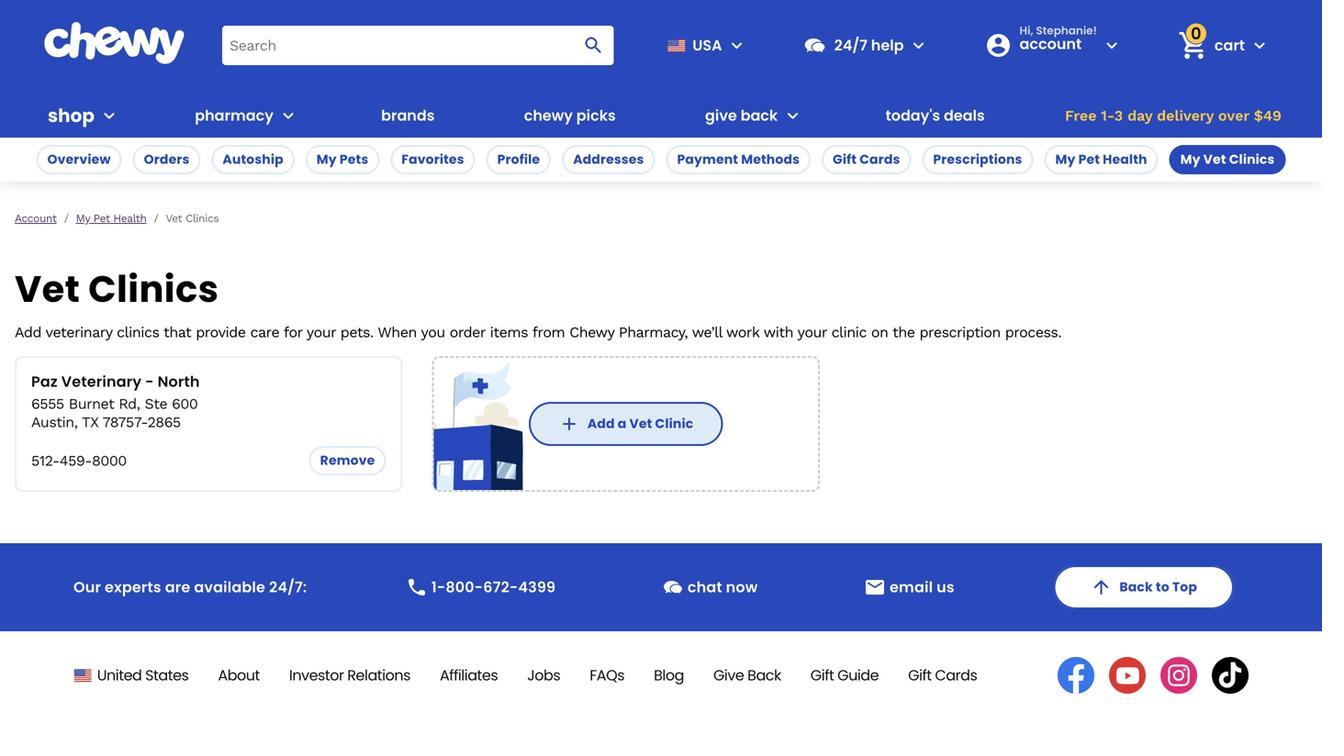 Task type: describe. For each thing, give the bounding box(es) containing it.
1 vertical spatial gift cards link
[[908, 666, 978, 686]]

chewy inside the site banner
[[524, 105, 573, 126]]

give back for bottom give back link
[[714, 666, 781, 686]]

email us link
[[857, 570, 962, 606]]

$49
[[1254, 107, 1282, 124]]

when
[[378, 324, 417, 341]]

faqs link
[[590, 666, 625, 686]]

blog
[[654, 666, 684, 686]]

2 your from the left
[[798, 324, 827, 341]]

vet clinics add veterinary clinics that provide care for your pets. when you order items from chewy pharmacy, we'll work with your clinic on the prescription process.
[[15, 264, 1062, 341]]

united
[[97, 666, 142, 686]]

favorites link
[[391, 145, 475, 175]]

800-
[[446, 577, 483, 598]]

now
[[726, 577, 758, 598]]

relations
[[347, 666, 411, 686]]

that
[[164, 324, 191, 341]]

veterinary
[[46, 324, 112, 341]]

cards inside gift cards link
[[860, 151, 901, 169]]

profile
[[498, 151, 540, 169]]

available
[[194, 577, 265, 598]]

pets.
[[341, 324, 374, 341]]

you
[[421, 324, 445, 341]]

1 your from the left
[[307, 324, 336, 341]]

chewy picks
[[524, 105, 616, 126]]

2865
[[147, 414, 181, 431]]

with
[[764, 324, 794, 341]]

help
[[871, 35, 904, 55]]

prescription
[[920, 324, 1001, 341]]

ste
[[145, 395, 167, 413]]

menu image
[[98, 105, 120, 127]]

investor relations link
[[289, 666, 411, 686]]

youtube image
[[1110, 658, 1146, 694]]

paz veterinary - north 6555 burnet rd, ste 600 austin, tx 78757-2865
[[31, 372, 200, 431]]

north
[[158, 372, 200, 392]]

24/7 help link
[[796, 23, 904, 67]]

back to top
[[1120, 579, 1198, 597]]

tx
[[82, 414, 98, 431]]

the
[[893, 324, 915, 341]]

jobs
[[527, 666, 560, 686]]

our
[[73, 577, 101, 598]]

united states
[[97, 666, 189, 686]]

1-800-672-4399
[[432, 577, 556, 598]]

672-
[[483, 577, 518, 598]]

health inside the "subnav" element
[[1103, 151, 1148, 169]]

facebook image
[[1058, 658, 1095, 694]]

vet down 'orders' link
[[166, 212, 182, 225]]

24/7 help
[[835, 35, 904, 55]]

gift guide
[[811, 666, 879, 686]]

pets
[[340, 151, 369, 169]]

blog link
[[654, 666, 684, 686]]

addresses
[[573, 151, 644, 169]]

submit search image
[[583, 34, 605, 56]]

for
[[284, 324, 302, 341]]

my pets
[[317, 151, 369, 169]]

cart menu image
[[1249, 34, 1271, 56]]

orders
[[144, 151, 190, 169]]

1 vertical spatial 1-
[[432, 577, 446, 598]]

we'll
[[692, 324, 722, 341]]

paz
[[31, 372, 58, 392]]

my for topmost my pet health link
[[1056, 151, 1076, 169]]

guide
[[838, 666, 879, 686]]

cart
[[1215, 35, 1245, 55]]

0 horizontal spatial health
[[113, 212, 147, 225]]

today's deals link
[[879, 94, 993, 138]]

my vet clinics
[[1181, 151, 1275, 169]]

site banner
[[0, 0, 1323, 138]]

pharmacy,
[[619, 324, 688, 341]]

512-
[[31, 452, 60, 470]]

burnet
[[69, 395, 114, 413]]

1- inside button
[[1101, 107, 1115, 124]]

give for bottom give back link
[[714, 666, 744, 686]]

menu image
[[726, 34, 748, 56]]

usa button
[[660, 23, 748, 67]]

600
[[172, 395, 198, 413]]

autoship
[[223, 151, 284, 169]]

6555
[[31, 395, 64, 413]]

from
[[532, 324, 565, 341]]

shop
[[48, 103, 95, 129]]

chat
[[688, 577, 723, 598]]

give back for give back link to the top
[[705, 105, 778, 126]]

back for give back link to the top
[[741, 105, 778, 126]]

3
[[1115, 107, 1124, 124]]

chat now button
[[655, 570, 766, 606]]

Search text field
[[222, 25, 614, 65]]

pharmacy link
[[188, 94, 274, 138]]

1 horizontal spatial gift cards
[[908, 666, 978, 686]]

vet inside vet clinics add veterinary clinics that provide care for your pets. when you order items from chewy pharmacy, we'll work with your clinic on the prescription process.
[[15, 264, 80, 315]]

vet inside add a vet clinic button
[[630, 415, 653, 433]]

today's deals
[[886, 105, 985, 126]]

profile link
[[486, 145, 551, 175]]

process.
[[1006, 324, 1062, 341]]

affiliates
[[440, 666, 498, 686]]

picks
[[577, 105, 616, 126]]

pet inside the "subnav" element
[[1079, 151, 1100, 169]]

instagram image
[[1161, 658, 1198, 694]]

addresses link
[[562, 145, 655, 175]]

payment
[[677, 151, 739, 169]]

free 1-3 day delivery over $49 button
[[1060, 94, 1288, 138]]

back for bottom give back link
[[748, 666, 781, 686]]

account
[[1020, 34, 1082, 54]]

subnav element
[[0, 138, 1323, 182]]

work
[[727, 324, 760, 341]]

stephanie!
[[1036, 23, 1097, 38]]

back inside button
[[1120, 579, 1153, 597]]

clinics
[[117, 324, 159, 341]]

Product search field
[[222, 25, 614, 65]]



Task type: locate. For each thing, give the bounding box(es) containing it.
cards down "us"
[[935, 666, 978, 686]]

vet
[[1204, 151, 1227, 169], [166, 212, 182, 225], [15, 264, 80, 315], [630, 415, 653, 433]]

chewy
[[524, 105, 573, 126], [570, 324, 614, 341]]

pet down free
[[1079, 151, 1100, 169]]

1 vertical spatial health
[[113, 212, 147, 225]]

provide
[[196, 324, 246, 341]]

1 vertical spatial pet
[[93, 212, 110, 225]]

affiliates link
[[440, 666, 498, 686]]

my pet health down 3
[[1056, 151, 1148, 169]]

my left pets
[[317, 151, 337, 169]]

1 vertical spatial chewy
[[570, 324, 614, 341]]

brands link
[[374, 94, 442, 138]]

2 vertical spatial back
[[748, 666, 781, 686]]

24/7
[[835, 35, 868, 55]]

1 vertical spatial give back link
[[714, 666, 781, 686]]

my pet health inside the "subnav" element
[[1056, 151, 1148, 169]]

give for give back link to the top
[[705, 105, 737, 126]]

remove button
[[309, 446, 386, 476]]

hi, stephanie! account
[[1020, 23, 1097, 54]]

favorites
[[402, 151, 464, 169]]

add a vet clinic button
[[529, 402, 723, 446]]

are
[[165, 577, 191, 598]]

autoship link
[[212, 145, 295, 175]]

0 horizontal spatial my pet health link
[[76, 212, 147, 226]]

clinics down 'orders' link
[[186, 212, 219, 225]]

my down free
[[1056, 151, 1076, 169]]

veterinary
[[61, 372, 142, 392]]

1 horizontal spatial your
[[798, 324, 827, 341]]

my pet health link down overview link
[[76, 212, 147, 226]]

about
[[218, 666, 260, 686]]

clinics for vet clinics add veterinary clinics that provide care for your pets. when you order items from chewy pharmacy, we'll work with your clinic on the prescription process.
[[88, 264, 219, 315]]

gift cards down the today's
[[833, 151, 901, 169]]

states
[[145, 666, 189, 686]]

0 vertical spatial give back
[[705, 105, 778, 126]]

1 horizontal spatial cards
[[935, 666, 978, 686]]

united states button
[[73, 666, 189, 686]]

give back inside the site banner
[[705, 105, 778, 126]]

vet up veterinary
[[15, 264, 80, 315]]

chat now
[[688, 577, 758, 598]]

jobs link
[[527, 666, 560, 686]]

0 horizontal spatial 1-
[[432, 577, 446, 598]]

give back right blog link at the bottom
[[714, 666, 781, 686]]

pharmacy
[[195, 105, 274, 126]]

back left give back menu icon
[[741, 105, 778, 126]]

clinic
[[832, 324, 867, 341]]

1 horizontal spatial add
[[588, 415, 615, 433]]

0 horizontal spatial cards
[[860, 151, 901, 169]]

back left gift guide link
[[748, 666, 781, 686]]

gift cards link
[[822, 145, 912, 175], [908, 666, 978, 686]]

give back menu image
[[782, 105, 804, 127]]

add left veterinary
[[15, 324, 41, 341]]

0 vertical spatial gift cards link
[[822, 145, 912, 175]]

hi,
[[1020, 23, 1034, 38]]

my pet health
[[1056, 151, 1148, 169], [76, 212, 147, 225]]

vet down over
[[1204, 151, 1227, 169]]

my right account link
[[76, 212, 90, 225]]

items image
[[1177, 29, 1209, 62]]

1 vertical spatial my pet health link
[[76, 212, 147, 226]]

clinics
[[1230, 151, 1275, 169], [186, 212, 219, 225], [88, 264, 219, 315]]

my for my vet clinics link
[[1181, 151, 1201, 169]]

free 1-3 day delivery over $49
[[1065, 107, 1282, 124]]

clinic
[[655, 415, 694, 433]]

0 vertical spatial back
[[741, 105, 778, 126]]

my pet health link down 3
[[1045, 145, 1159, 175]]

methods
[[741, 151, 800, 169]]

delivery
[[1157, 107, 1214, 124]]

0 vertical spatial pet
[[1079, 151, 1100, 169]]

0 vertical spatial gift cards
[[833, 151, 901, 169]]

vet right a
[[630, 415, 653, 433]]

chewy left picks
[[524, 105, 573, 126]]

0 vertical spatial chewy
[[524, 105, 573, 126]]

email us
[[890, 577, 955, 598]]

1 vertical spatial gift cards
[[908, 666, 978, 686]]

shop button
[[48, 94, 120, 138]]

health left vet clinics
[[113, 212, 147, 225]]

help menu image
[[908, 34, 930, 56]]

today's
[[886, 105, 941, 126]]

0 vertical spatial 1-
[[1101, 107, 1115, 124]]

chewy support image
[[803, 33, 827, 57]]

email
[[890, 577, 933, 598]]

cards down the today's
[[860, 151, 901, 169]]

0 horizontal spatial gift cards
[[833, 151, 901, 169]]

austin,
[[31, 414, 78, 431]]

investor
[[289, 666, 344, 686]]

clinics down $49
[[1230, 151, 1275, 169]]

459-
[[60, 452, 92, 470]]

1 horizontal spatial 1-
[[1101, 107, 1115, 124]]

our experts are available 24/7:
[[73, 577, 307, 598]]

4399
[[518, 577, 556, 598]]

usa
[[693, 35, 723, 55]]

orders link
[[133, 145, 201, 175]]

account menu image
[[1101, 34, 1123, 56]]

1- left 672-
[[432, 577, 446, 598]]

health
[[1103, 151, 1148, 169], [113, 212, 147, 225]]

give inside give back link
[[705, 105, 737, 126]]

top
[[1173, 579, 1198, 597]]

0 vertical spatial add
[[15, 324, 41, 341]]

1 vertical spatial add
[[588, 415, 615, 433]]

gift cards link down the today's
[[822, 145, 912, 175]]

0 vertical spatial give
[[705, 105, 737, 126]]

vet clinics
[[166, 212, 219, 225]]

give back up "payment methods"
[[705, 105, 778, 126]]

vet inside my vet clinics link
[[1204, 151, 1227, 169]]

gift cards link right guide
[[908, 666, 978, 686]]

about link
[[218, 666, 260, 686]]

clinics for vet clinics
[[186, 212, 219, 225]]

clinics inside vet clinics add veterinary clinics that provide care for your pets. when you order items from chewy pharmacy, we'll work with your clinic on the prescription process.
[[88, 264, 219, 315]]

gift right methods
[[833, 151, 857, 169]]

to
[[1156, 579, 1170, 597]]

tiktok image
[[1212, 658, 1249, 694]]

my inside my pets link
[[317, 151, 337, 169]]

give right blog
[[714, 666, 744, 686]]

1-800-672-4399 link
[[399, 570, 563, 606]]

items
[[490, 324, 528, 341]]

my for my pets link
[[317, 151, 337, 169]]

1 horizontal spatial my pet health link
[[1045, 145, 1159, 175]]

gift cards right guide
[[908, 666, 978, 686]]

my inside my vet clinics link
[[1181, 151, 1201, 169]]

1 horizontal spatial health
[[1103, 151, 1148, 169]]

1 vertical spatial back
[[1120, 579, 1153, 597]]

give up payment
[[705, 105, 737, 126]]

experts
[[105, 577, 161, 598]]

chewy right 'from' on the top
[[570, 324, 614, 341]]

your
[[307, 324, 336, 341], [798, 324, 827, 341]]

my pets link
[[306, 145, 380, 175]]

over
[[1219, 107, 1250, 124]]

1 vertical spatial clinics
[[186, 212, 219, 225]]

add inside button
[[588, 415, 615, 433]]

gift inside the "subnav" element
[[833, 151, 857, 169]]

gift guide link
[[811, 666, 879, 686]]

1 vertical spatial give
[[714, 666, 744, 686]]

add left a
[[588, 415, 615, 433]]

back left to
[[1120, 579, 1153, 597]]

my
[[317, 151, 337, 169], [1056, 151, 1076, 169], [1181, 151, 1201, 169], [76, 212, 90, 225]]

chewy inside vet clinics add veterinary clinics that provide care for your pets. when you order items from chewy pharmacy, we'll work with your clinic on the prescription process.
[[570, 324, 614, 341]]

gift cards inside the "subnav" element
[[833, 151, 901, 169]]

chewy home image
[[43, 22, 186, 64]]

give back link right blog link at the bottom
[[714, 666, 781, 686]]

2 vertical spatial clinics
[[88, 264, 219, 315]]

pharmacy menu image
[[277, 105, 299, 127]]

0 horizontal spatial my pet health
[[76, 212, 147, 225]]

1 vertical spatial give back
[[714, 666, 781, 686]]

1 vertical spatial cards
[[935, 666, 978, 686]]

1 vertical spatial my pet health
[[76, 212, 147, 225]]

add inside vet clinics add veterinary clinics that provide care for your pets. when you order items from chewy pharmacy, we'll work with your clinic on the prescription process.
[[15, 324, 41, 341]]

0
[[1191, 22, 1202, 45]]

0 vertical spatial health
[[1103, 151, 1148, 169]]

0 vertical spatial give back link
[[698, 94, 778, 138]]

gift right guide
[[908, 666, 932, 686]]

prescriptions link
[[923, 145, 1034, 175]]

0 vertical spatial cards
[[860, 151, 901, 169]]

payment methods link
[[666, 145, 811, 175]]

0 horizontal spatial add
[[15, 324, 41, 341]]

your right 'for'
[[307, 324, 336, 341]]

0 vertical spatial my pet health link
[[1045, 145, 1159, 175]]

1- right free
[[1101, 107, 1115, 124]]

health down 3
[[1103, 151, 1148, 169]]

prescriptions
[[934, 151, 1023, 169]]

512-459-8000
[[31, 452, 127, 470]]

78757-
[[102, 414, 147, 431]]

add a vet clinic
[[588, 415, 694, 433]]

deals
[[944, 105, 985, 126]]

0 horizontal spatial pet
[[93, 212, 110, 225]]

give back link up "payment methods"
[[698, 94, 778, 138]]

0 horizontal spatial your
[[307, 324, 336, 341]]

clinics inside my vet clinics link
[[1230, 151, 1275, 169]]

remove
[[320, 452, 375, 470]]

gift left guide
[[811, 666, 834, 686]]

investor relations
[[289, 666, 411, 686]]

pet down overview link
[[93, 212, 110, 225]]

1 horizontal spatial pet
[[1079, 151, 1100, 169]]

my down delivery
[[1181, 151, 1201, 169]]

chewy support image
[[662, 577, 684, 599]]

1 horizontal spatial my pet health
[[1056, 151, 1148, 169]]

back inside the site banner
[[741, 105, 778, 126]]

0 vertical spatial my pet health
[[1056, 151, 1148, 169]]

give
[[705, 105, 737, 126], [714, 666, 744, 686]]

my pet health down overview link
[[76, 212, 147, 225]]

0 vertical spatial clinics
[[1230, 151, 1275, 169]]

clinics up clinics
[[88, 264, 219, 315]]

chewy picks link
[[517, 94, 623, 138]]

give back
[[705, 105, 778, 126], [714, 666, 781, 686]]

your right with
[[798, 324, 827, 341]]

day
[[1128, 107, 1153, 124]]

order
[[450, 324, 486, 341]]



Task type: vqa. For each thing, say whether or not it's contained in the screenshot.
the left My Pet Health link
yes



